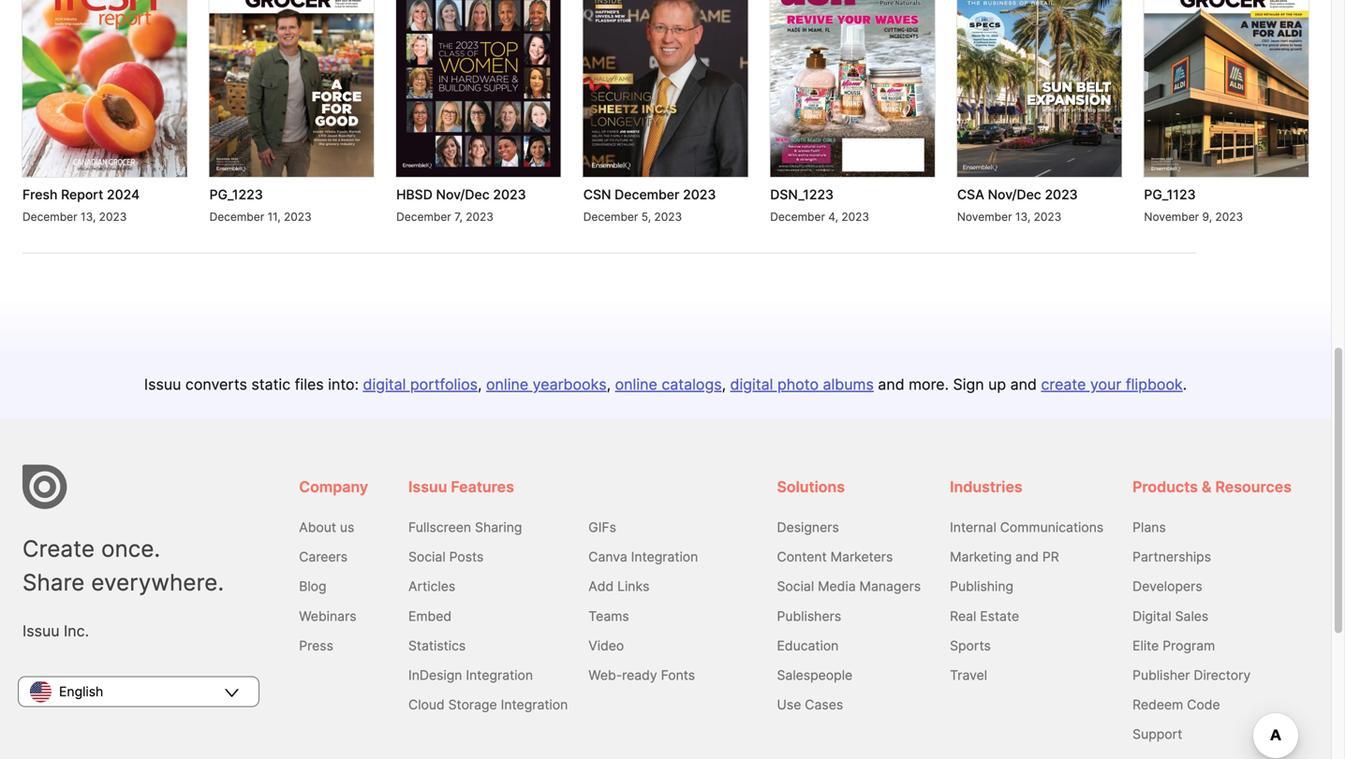 Task type: describe. For each thing, give the bounding box(es) containing it.
teams
[[589, 609, 629, 625]]

november 13, 2023
[[957, 210, 1062, 224]]

sales
[[1175, 609, 1209, 625]]

support link
[[1127, 721, 1188, 750]]

pg_1223 link
[[209, 0, 374, 205]]

careers link
[[293, 543, 353, 573]]

digital portfolios link
[[363, 376, 478, 394]]

web-ready fonts
[[589, 668, 695, 684]]

travel link
[[944, 661, 993, 691]]

publishing link
[[944, 573, 1019, 602]]

fresh report 2024
[[22, 187, 140, 203]]

pr
[[1043, 550, 1059, 566]]

2023 for csa nov/dec 2023
[[1045, 187, 1078, 203]]

developers
[[1133, 579, 1203, 595]]

code
[[1187, 698, 1220, 714]]

portfolios
[[410, 376, 478, 394]]

press
[[299, 638, 333, 654]]

2023 for december 11, 2023
[[284, 210, 312, 224]]

files
[[295, 376, 324, 394]]

december 5, 2023
[[583, 210, 682, 224]]

designers
[[777, 520, 839, 536]]

2 digital from the left
[[730, 376, 773, 394]]

estate
[[980, 609, 1019, 625]]

7,
[[455, 210, 463, 224]]

publisher
[[1133, 668, 1190, 684]]

gifs link
[[583, 513, 622, 543]]

december for dsn_1223
[[770, 210, 825, 224]]

content
[[777, 550, 827, 566]]

csa
[[957, 187, 985, 203]]

fresh report 2024 link
[[22, 0, 187, 205]]

publishing
[[950, 579, 1014, 595]]

marketers
[[831, 550, 893, 566]]

.
[[1183, 376, 1187, 394]]

canva integration
[[589, 550, 698, 566]]

marketing
[[950, 550, 1012, 566]]

fonts
[[661, 668, 695, 684]]

create
[[1041, 376, 1086, 394]]

cloud storage integration
[[408, 698, 568, 714]]

2023 for december 5, 2023
[[654, 210, 682, 224]]

blog
[[299, 579, 327, 595]]

pg_1123
[[1144, 187, 1196, 203]]

about us
[[299, 520, 354, 536]]

directory
[[1194, 668, 1251, 684]]

csn
[[583, 187, 611, 203]]

3 , from the left
[[722, 376, 726, 394]]

education
[[777, 638, 839, 654]]

fullscreen
[[408, 520, 471, 536]]

canva integration link
[[583, 543, 704, 573]]

marketing and pr
[[950, 550, 1059, 566]]

program
[[1163, 638, 1215, 654]]

products
[[1133, 478, 1198, 497]]

indesign
[[408, 668, 462, 684]]

dsn_1223 link
[[770, 0, 935, 205]]

your
[[1090, 376, 1122, 394]]

indesign integration link
[[403, 661, 539, 691]]

plans link
[[1127, 513, 1172, 543]]

press link
[[293, 632, 339, 661]]

pg_1223
[[209, 187, 263, 203]]

2 , from the left
[[607, 376, 611, 394]]

careers
[[299, 550, 348, 566]]

embed link
[[403, 602, 457, 632]]

social posts
[[408, 550, 484, 566]]

links
[[617, 579, 650, 595]]

issuu for issuu features
[[408, 478, 447, 497]]

salespeople
[[777, 668, 853, 684]]

support
[[1133, 727, 1183, 743]]

1 online from the left
[[486, 376, 529, 394]]

december for csn december 2023
[[583, 210, 638, 224]]

english button
[[18, 677, 260, 708]]

cloud
[[408, 698, 445, 714]]

integration for canva integration
[[631, 550, 698, 566]]

into:
[[328, 376, 359, 394]]

digital sales link
[[1127, 602, 1214, 632]]

13, for report
[[81, 210, 96, 224]]

december 4, 2023
[[770, 210, 869, 224]]

partnerships link
[[1127, 543, 1217, 573]]

"csn december 2023" publication cover image image
[[583, 0, 748, 177]]

dsn_1223
[[770, 187, 834, 203]]

social for social media managers
[[777, 579, 814, 595]]

csn december 2023
[[583, 187, 716, 203]]

create once. share everywhere.
[[22, 535, 224, 597]]

and left pr
[[1016, 550, 1039, 566]]

fresh
[[22, 187, 57, 203]]

hbsd nov/dec 2023 link
[[396, 0, 561, 205]]

issuu image
[[22, 465, 216, 510]]

storage
[[448, 698, 497, 714]]

"pg_1223" publication cover image image
[[209, 0, 374, 177]]

"pg_1123" publication cover image image
[[1144, 0, 1309, 177]]

statistics
[[408, 638, 466, 654]]

albums
[[823, 376, 874, 394]]

december for pg_1223
[[209, 210, 264, 224]]

redeem
[[1133, 698, 1184, 714]]

articles link
[[403, 573, 461, 602]]

resources
[[1216, 478, 1292, 497]]

use cases link
[[771, 691, 849, 721]]

and right up
[[1011, 376, 1037, 394]]

fullscreen sharing
[[408, 520, 522, 536]]



Task type: vqa. For each thing, say whether or not it's contained in the screenshot.
the 'Sign up' link associated with Optimum
no



Task type: locate. For each thing, give the bounding box(es) containing it.
social media managers
[[777, 579, 921, 595]]

cases
[[805, 698, 843, 714]]

social media managers link
[[771, 573, 927, 602]]

december down pg_1223
[[209, 210, 264, 224]]

online
[[486, 376, 529, 394], [615, 376, 657, 394]]

nov/dec for hbsd
[[436, 187, 490, 203]]

1 horizontal spatial social
[[777, 579, 814, 595]]

1 digital from the left
[[363, 376, 406, 394]]

products & resources
[[1133, 478, 1292, 497]]

online catalogs link
[[615, 376, 722, 394]]

gifs
[[589, 520, 616, 536]]

sharing
[[475, 520, 522, 536]]

add links link
[[583, 573, 655, 602]]

1 , from the left
[[478, 376, 482, 394]]

digital photo albums link
[[730, 376, 874, 394]]

digital sales
[[1133, 609, 1209, 625]]

1 horizontal spatial ,
[[607, 376, 611, 394]]

add
[[589, 579, 614, 595]]

online left catalogs
[[615, 376, 657, 394]]

csn december 2023 link
[[583, 0, 748, 205]]

sports link
[[944, 632, 997, 661]]

1 horizontal spatial online
[[615, 376, 657, 394]]

industries
[[950, 478, 1023, 497]]

english
[[59, 684, 103, 700]]

1 november from the left
[[957, 210, 1012, 224]]

december down csn
[[583, 210, 638, 224]]

video link
[[583, 632, 630, 661]]

us
[[340, 520, 354, 536]]

december down dsn_1223
[[770, 210, 825, 224]]

publisher directory link
[[1127, 661, 1257, 691]]

0 horizontal spatial nov/dec
[[436, 187, 490, 203]]

issuu for issuu converts static files into: digital portfolios , online yearbooks , online catalogs , digital photo albums and more. sign up and create your flipbook .
[[144, 376, 181, 394]]

digital
[[363, 376, 406, 394], [730, 376, 773, 394]]

2023 for december 7, 2023
[[466, 210, 494, 224]]

december up 5,
[[615, 187, 680, 203]]

november down the csa
[[957, 210, 1012, 224]]

social down content
[[777, 579, 814, 595]]

digital right into:
[[363, 376, 406, 394]]

1 13, from the left
[[81, 210, 96, 224]]

0 horizontal spatial online
[[486, 376, 529, 394]]

designers link
[[771, 513, 845, 543]]

fullscreen sharing link
[[403, 513, 528, 543]]

2 13, from the left
[[1015, 210, 1031, 224]]

11,
[[268, 210, 281, 224]]

use cases
[[777, 698, 843, 714]]

hbsd
[[396, 187, 433, 203]]

statistics link
[[403, 632, 471, 661]]

2 nov/dec from the left
[[988, 187, 1042, 203]]

nov/dec for csa
[[988, 187, 1042, 203]]

november for pg_1123
[[1144, 210, 1199, 224]]

december 11, 2023
[[209, 210, 312, 224]]

0 vertical spatial integration
[[631, 550, 698, 566]]

elite program
[[1133, 638, 1215, 654]]

issuu left converts
[[144, 376, 181, 394]]

13, for nov/dec
[[1015, 210, 1031, 224]]

internal communications link
[[944, 513, 1109, 543]]

2023 for december 13, 2023
[[99, 210, 127, 224]]

0 horizontal spatial november
[[957, 210, 1012, 224]]

0 horizontal spatial 13,
[[81, 210, 96, 224]]

canva
[[589, 550, 627, 566]]

november down pg_1123
[[1144, 210, 1199, 224]]

and left more.
[[878, 376, 905, 394]]

solutions
[[777, 478, 845, 497]]

0 horizontal spatial issuu
[[22, 623, 60, 641]]

embed
[[408, 609, 452, 625]]

5,
[[641, 210, 651, 224]]

issuu left inc.
[[22, 623, 60, 641]]

teams link
[[583, 602, 635, 632]]

flipbook
[[1126, 376, 1183, 394]]

december for hbsd nov/dec 2023
[[396, 210, 451, 224]]

, left online yearbooks link at the left of the page
[[478, 376, 482, 394]]

december for fresh report 2024
[[22, 210, 77, 224]]

digital
[[1133, 609, 1172, 625]]

1 horizontal spatial digital
[[730, 376, 773, 394]]

elite program link
[[1127, 632, 1221, 661]]

integration inside canva integration "link"
[[631, 550, 698, 566]]

plans
[[1133, 520, 1166, 536]]

1 horizontal spatial 13,
[[1015, 210, 1031, 224]]

issuu converts static files into: digital portfolios , online yearbooks , online catalogs , digital photo albums and more. sign up and create your flipbook .
[[144, 376, 1187, 394]]

december down fresh
[[22, 210, 77, 224]]

"dsn_1223" publication cover image image
[[770, 0, 935, 177]]

issuu inc.
[[22, 623, 89, 641]]

november for csa nov/dec 2023
[[957, 210, 1012, 224]]

real
[[950, 609, 977, 625]]

integration right storage
[[501, 698, 568, 714]]

articles
[[408, 579, 455, 595]]

2 online from the left
[[615, 376, 657, 394]]

redeem code
[[1133, 698, 1220, 714]]

december
[[615, 187, 680, 203], [22, 210, 77, 224], [209, 210, 264, 224], [396, 210, 451, 224], [583, 210, 638, 224], [770, 210, 825, 224]]

csa nov/dec 2023 link
[[957, 0, 1122, 205]]

0 horizontal spatial social
[[408, 550, 446, 566]]

issuu for issuu inc.
[[22, 623, 60, 641]]

web-
[[589, 668, 622, 684]]

webinars
[[299, 609, 357, 625]]

november 9, 2023
[[1144, 210, 1243, 224]]

social for social posts
[[408, 550, 446, 566]]

nov/dec up november 13, 2023
[[988, 187, 1042, 203]]

indesign integration
[[408, 668, 533, 684]]

1 vertical spatial issuu
[[408, 478, 447, 497]]

"fresh report 2024" publication cover image image
[[22, 0, 187, 177]]

2023 for december 4, 2023
[[842, 210, 869, 224]]

2 horizontal spatial ,
[[722, 376, 726, 394]]

social up articles
[[408, 550, 446, 566]]

features
[[451, 478, 514, 497]]

digital left photo
[[730, 376, 773, 394]]

online left yearbooks
[[486, 376, 529, 394]]

developers link
[[1127, 573, 1208, 602]]

salespeople link
[[771, 661, 858, 691]]

0 vertical spatial social
[[408, 550, 446, 566]]

13, down report
[[81, 210, 96, 224]]

1 vertical spatial social
[[777, 579, 814, 595]]

publishers link
[[771, 602, 847, 632]]

0 horizontal spatial digital
[[363, 376, 406, 394]]

2023 for csn december 2023
[[683, 187, 716, 203]]

december down hbsd
[[396, 210, 451, 224]]

, left photo
[[722, 376, 726, 394]]

1 vertical spatial integration
[[466, 668, 533, 684]]

company
[[299, 478, 368, 497]]

november
[[957, 210, 1012, 224], [1144, 210, 1199, 224]]

1 nov/dec from the left
[[436, 187, 490, 203]]

csa nov/dec 2023
[[957, 187, 1078, 203]]

nov/dec up 7,
[[436, 187, 490, 203]]

integration for indesign integration
[[466, 668, 533, 684]]

2 vertical spatial issuu
[[22, 623, 60, 641]]

integration inside indesign integration link
[[466, 668, 533, 684]]

13, down csa nov/dec 2023
[[1015, 210, 1031, 224]]

0 horizontal spatial ,
[[478, 376, 482, 394]]

pg_1123 link
[[1144, 0, 1309, 205]]

1 horizontal spatial issuu
[[144, 376, 181, 394]]

integration up links
[[631, 550, 698, 566]]

issuu
[[144, 376, 181, 394], [408, 478, 447, 497], [22, 623, 60, 641]]

"csa nov/dec 2023" publication cover image image
[[957, 0, 1122, 177]]

sports
[[950, 638, 991, 654]]

ready
[[622, 668, 657, 684]]

2 horizontal spatial issuu
[[408, 478, 447, 497]]

"hbsd nov/dec 2023" publication cover image image
[[396, 0, 561, 177]]

9,
[[1202, 210, 1212, 224]]

, left "online catalogs" link
[[607, 376, 611, 394]]

2 november from the left
[[1144, 210, 1199, 224]]

inc.
[[64, 623, 89, 641]]

2 vertical spatial integration
[[501, 698, 568, 714]]

create
[[22, 535, 95, 563]]

13,
[[81, 210, 96, 224], [1015, 210, 1031, 224]]

redeem code link
[[1127, 691, 1226, 721]]

catalogs
[[662, 376, 722, 394]]

2023 for hbsd nov/dec 2023
[[493, 187, 526, 203]]

1 horizontal spatial november
[[1144, 210, 1199, 224]]

integration up cloud storage integration
[[466, 668, 533, 684]]

integration inside the cloud storage integration link
[[501, 698, 568, 714]]

2023 for november 13, 2023
[[1034, 210, 1062, 224]]

cloud storage integration link
[[403, 691, 574, 721]]

1 horizontal spatial nov/dec
[[988, 187, 1042, 203]]

issuu up fullscreen
[[408, 478, 447, 497]]

publishers
[[777, 609, 841, 625]]

partnerships
[[1133, 550, 1211, 566]]

online yearbooks link
[[486, 376, 607, 394]]

more.
[[909, 376, 949, 394]]

2023 for november 9, 2023
[[1215, 210, 1243, 224]]

0 vertical spatial issuu
[[144, 376, 181, 394]]



